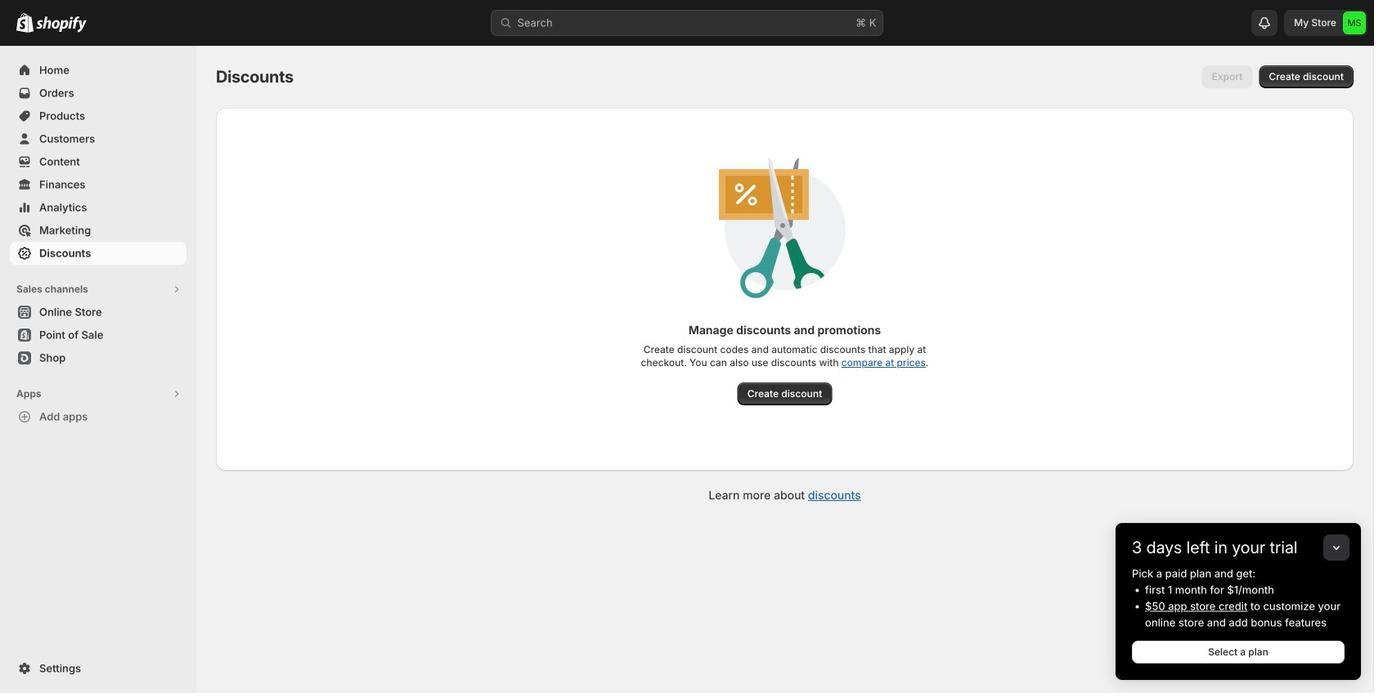 Task type: describe. For each thing, give the bounding box(es) containing it.
1 horizontal spatial shopify image
[[36, 16, 87, 33]]

0 horizontal spatial shopify image
[[16, 13, 34, 33]]



Task type: vqa. For each thing, say whether or not it's contained in the screenshot.
Locations to the bottom
no



Task type: locate. For each thing, give the bounding box(es) containing it.
shopify image
[[16, 13, 34, 33], [36, 16, 87, 33]]

my store image
[[1344, 11, 1367, 34]]



